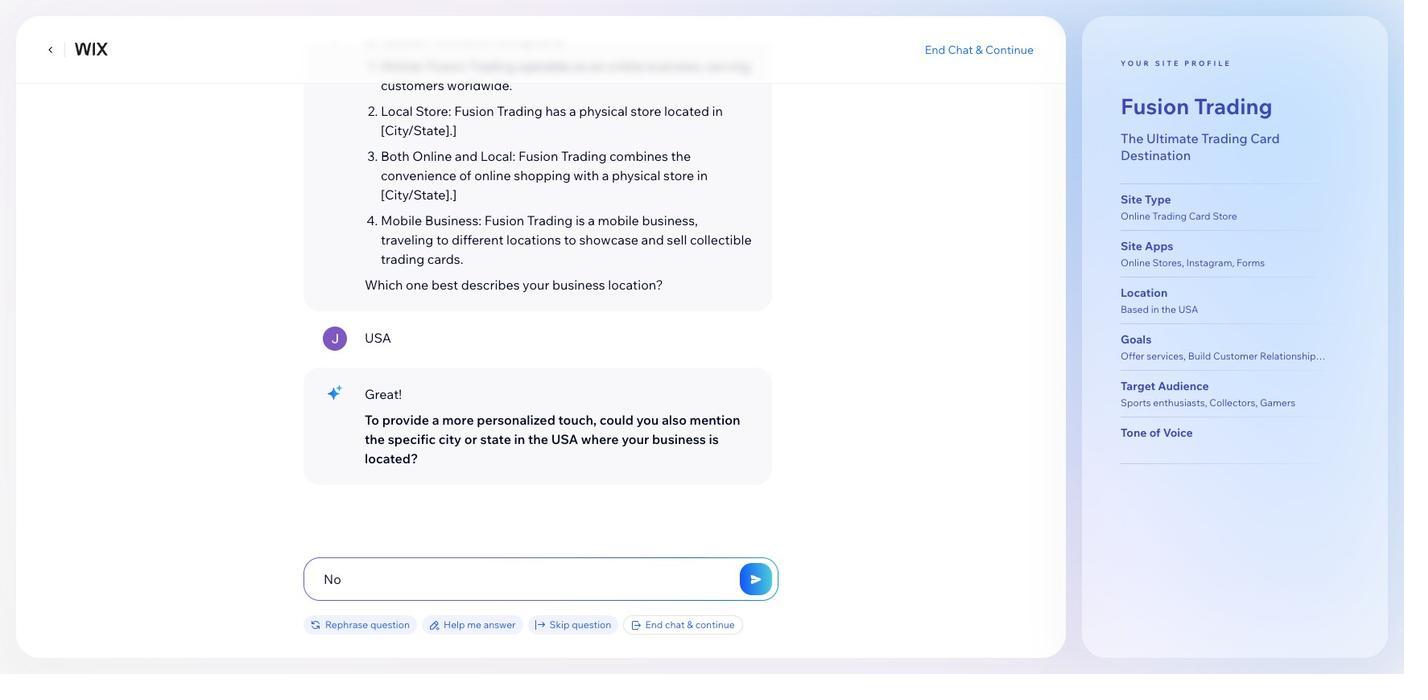Task type: locate. For each thing, give the bounding box(es) containing it.
card left store
[[1189, 210, 1211, 222]]

your site profile
[[1121, 59, 1232, 68]]

continue
[[695, 619, 735, 631]]

to
[[436, 232, 449, 248], [564, 232, 576, 248]]

trading up locations
[[527, 213, 573, 229]]

business down mobile business: fusion trading is a mobile business, traveling to different locations to showcase and sell collectible trading cards.
[[552, 277, 605, 293]]

fusion up shopping
[[518, 148, 558, 164]]

the down the to
[[365, 432, 385, 448]]

chat
[[665, 619, 685, 631]]

1 horizontal spatial store
[[663, 167, 694, 184]]

[city/state].] down 'store:'
[[381, 122, 457, 138]]

online up convenience
[[412, 148, 452, 164]]

in down personalized
[[514, 432, 525, 448]]

collectible
[[690, 232, 752, 248]]

a right with
[[602, 167, 609, 184]]

1 vertical spatial store
[[663, 167, 694, 184]]

is
[[576, 213, 585, 229], [709, 432, 719, 448]]

1 horizontal spatial business
[[652, 432, 706, 448]]

jacob image
[[323, 327, 347, 351]]

trading up worldwide.
[[469, 58, 515, 74]]

0 vertical spatial site
[[1121, 192, 1142, 207]]

0 horizontal spatial is
[[576, 213, 585, 229]]

1 vertical spatial usa
[[365, 330, 391, 346]]

1 vertical spatial card
[[1189, 210, 1211, 222]]

end left the chat
[[925, 43, 945, 57]]

online inside site apps online stores, instagram, forms
[[1121, 256, 1150, 269]]

0 vertical spatial your
[[523, 277, 549, 293]]

0 horizontal spatial usa
[[365, 330, 391, 346]]

site inside site apps online stores, instagram, forms
[[1121, 239, 1142, 253]]

trading left has
[[497, 103, 543, 119]]

0 vertical spatial online
[[412, 148, 452, 164]]

of
[[365, 32, 380, 48]]

1 vertical spatial and
[[641, 232, 664, 248]]

business down also
[[652, 432, 706, 448]]

mobile
[[598, 213, 639, 229]]

the inside location based in the usa
[[1161, 303, 1176, 315]]

1 horizontal spatial is
[[709, 432, 719, 448]]

provide
[[382, 412, 429, 428]]

end chat & continue button
[[925, 43, 1034, 57]]

course!
[[383, 32, 427, 48]]

1 horizontal spatial your
[[622, 432, 649, 448]]

state
[[480, 432, 511, 448]]

business, up sell
[[642, 213, 698, 229]]

0 vertical spatial &
[[976, 43, 983, 57]]

type
[[1145, 192, 1171, 207]]

question for skip question
[[572, 619, 611, 631]]

sell
[[667, 232, 687, 248]]

and left sell
[[641, 232, 664, 248]]

a inside both online and local: fusion trading combines the convenience of online shopping with a physical store in [city/state].]
[[602, 167, 609, 184]]

fusion up different
[[484, 213, 524, 229]]

trading down the fusion trading
[[1201, 130, 1248, 146]]

0 vertical spatial and
[[455, 148, 478, 164]]

which one best describes your business location?
[[365, 277, 663, 293]]

usa inside location based in the usa
[[1178, 303, 1198, 315]]

1 vertical spatial your
[[622, 432, 649, 448]]

trading up with
[[561, 148, 607, 164]]

1 vertical spatial business
[[652, 432, 706, 448]]

your
[[523, 277, 549, 293], [622, 432, 649, 448]]

business,
[[647, 58, 703, 74], [642, 213, 698, 229]]

in right "located"
[[712, 103, 723, 119]]

1 horizontal spatial usa
[[551, 432, 578, 448]]

customers
[[381, 77, 444, 93]]

store inside both online and local: fusion trading combines the convenience of online shopping with a physical store in [city/state].]
[[663, 167, 694, 184]]

question
[[370, 619, 410, 631], [572, 619, 611, 631]]

0 horizontal spatial end
[[645, 619, 663, 631]]

fusion down worldwide.
[[454, 103, 494, 119]]

1 horizontal spatial of
[[1149, 426, 1161, 440]]

1 horizontal spatial end
[[925, 43, 945, 57]]

1 horizontal spatial online
[[608, 58, 644, 74]]

fusion inside online: fusion trading operates as an online business, serving customers worldwide.
[[426, 58, 466, 74]]

physical down combines
[[612, 167, 661, 184]]

0 horizontal spatial to
[[436, 232, 449, 248]]

0 horizontal spatial online
[[474, 167, 511, 184]]

1 vertical spatial &
[[687, 619, 693, 631]]

rephrase question
[[325, 619, 410, 631]]

1 vertical spatial site
[[1121, 239, 1142, 253]]

trading down profile
[[1194, 93, 1273, 120]]

and
[[455, 148, 478, 164], [641, 232, 664, 248]]

the
[[671, 148, 691, 164], [1161, 303, 1176, 315], [365, 432, 385, 448], [528, 432, 548, 448]]

a left more in the bottom left of the page
[[432, 412, 439, 428]]

located?
[[365, 451, 418, 467]]

a up showcase
[[588, 213, 595, 229]]

question right skip
[[572, 619, 611, 631]]

or
[[464, 432, 477, 448]]

online
[[608, 58, 644, 74], [474, 167, 511, 184]]

1 vertical spatial online
[[1121, 210, 1150, 222]]

trading down type
[[1153, 210, 1187, 222]]

profile
[[1185, 59, 1232, 68]]

a right are
[[483, 32, 490, 48]]

personalized
[[477, 412, 555, 428]]

skip
[[550, 619, 570, 631]]

of
[[459, 167, 471, 184], [1149, 426, 1161, 440]]

online for site apps
[[1121, 256, 1150, 269]]

has
[[545, 103, 566, 119]]

skip question
[[550, 619, 611, 631]]

physical down an
[[579, 103, 628, 119]]

to up cards. in the left of the page
[[436, 232, 449, 248]]

your
[[1121, 59, 1151, 68]]

help
[[444, 619, 465, 631]]

1 question from the left
[[370, 619, 410, 631]]

business, inside online: fusion trading operates as an online business, serving customers worldwide.
[[647, 58, 703, 74]]

help me answer
[[444, 619, 516, 631]]

business, for online
[[647, 58, 703, 74]]

0 vertical spatial card
[[1250, 130, 1280, 146]]

fusion inside both online and local: fusion trading combines the convenience of online shopping with a physical store in [city/state].]
[[518, 148, 558, 164]]

0 vertical spatial physical
[[579, 103, 628, 119]]

in inside the to provide a more personalized touch, could you also mention the specific city or state in the usa where your business is located?
[[514, 432, 525, 448]]

in down "located"
[[697, 167, 708, 184]]

fusion down here
[[426, 58, 466, 74]]

0 vertical spatial of
[[459, 167, 471, 184]]

the right combines
[[671, 148, 691, 164]]

2 site from the top
[[1121, 239, 1142, 253]]

1 horizontal spatial question
[[572, 619, 611, 631]]

store left "located"
[[631, 103, 661, 119]]

cards.
[[427, 251, 463, 267]]

0 vertical spatial end
[[925, 43, 945, 57]]

shopping
[[514, 167, 571, 184]]

usa
[[1178, 303, 1198, 315], [365, 330, 391, 346], [551, 432, 578, 448]]

1 [city/state].] from the top
[[381, 122, 457, 138]]

2 horizontal spatial usa
[[1178, 303, 1198, 315]]

question right 'rephrase'
[[370, 619, 410, 631]]

a
[[483, 32, 490, 48], [569, 103, 576, 119], [602, 167, 609, 184], [588, 213, 595, 229], [432, 412, 439, 428]]

store
[[631, 103, 661, 119], [663, 167, 694, 184]]

0 vertical spatial online
[[608, 58, 644, 74]]

business, up "located"
[[647, 58, 703, 74]]

tone of voice
[[1121, 426, 1193, 440]]

2 vertical spatial usa
[[551, 432, 578, 448]]

in inside local store: fusion trading has a physical store located in [city/state].]
[[712, 103, 723, 119]]

1 site from the top
[[1121, 192, 1142, 207]]

physical
[[579, 103, 628, 119], [612, 167, 661, 184]]

site inside site type online trading card store
[[1121, 192, 1142, 207]]

2 vertical spatial online
[[1121, 256, 1150, 269]]

& right chat
[[687, 619, 693, 631]]

0 vertical spatial business
[[552, 277, 605, 293]]

describes
[[461, 277, 520, 293]]

[city/state].]
[[381, 122, 457, 138], [381, 187, 457, 203]]

&
[[976, 43, 983, 57], [687, 619, 693, 631]]

1 vertical spatial [city/state].]
[[381, 187, 457, 203]]

online down local:
[[474, 167, 511, 184]]

online
[[412, 148, 452, 164], [1121, 210, 1150, 222], [1121, 256, 1150, 269]]

business
[[552, 277, 605, 293], [652, 432, 706, 448]]

of inside both online and local: fusion trading combines the convenience of online shopping with a physical store in [city/state].]
[[459, 167, 471, 184]]

site apps online stores, instagram, forms
[[1121, 239, 1265, 269]]

online inside both online and local: fusion trading combines the convenience of online shopping with a physical store in [city/state].]
[[412, 148, 452, 164]]

0 horizontal spatial and
[[455, 148, 478, 164]]

with
[[574, 167, 599, 184]]

located
[[664, 103, 709, 119]]

trading inside site type online trading card store
[[1153, 210, 1187, 222]]

end
[[925, 43, 945, 57], [645, 619, 663, 631]]

1 horizontal spatial card
[[1250, 130, 1280, 146]]

local:
[[480, 148, 516, 164]]

usa down stores,
[[1178, 303, 1198, 315]]

is inside the to provide a more personalized touch, could you also mention the specific city or state in the usa where your business is located?
[[709, 432, 719, 448]]

site left type
[[1121, 192, 1142, 207]]

site
[[1121, 192, 1142, 207], [1121, 239, 1142, 253]]

online inside site type online trading card store
[[1121, 210, 1150, 222]]

store down combines
[[663, 167, 694, 184]]

a inside the to provide a more personalized touch, could you also mention the specific city or state in the usa where your business is located?
[[432, 412, 439, 428]]

usa right jacob icon
[[365, 330, 391, 346]]

trading inside mobile business: fusion trading is a mobile business, traveling to different locations to showcase and sell collectible trading cards.
[[527, 213, 573, 229]]

online down apps
[[1121, 256, 1150, 269]]

your inside the to provide a more personalized touch, could you also mention the specific city or state in the usa where your business is located?
[[622, 432, 649, 448]]

1 horizontal spatial &
[[976, 43, 983, 57]]

end chat & continue
[[645, 619, 735, 631]]

1 vertical spatial business,
[[642, 213, 698, 229]]

0 horizontal spatial &
[[687, 619, 693, 631]]

best
[[431, 277, 458, 293]]

0 vertical spatial store
[[631, 103, 661, 119]]

question for rephrase question
[[370, 619, 410, 631]]

tone
[[1121, 426, 1147, 440]]

0 horizontal spatial of
[[459, 167, 471, 184]]

1 vertical spatial is
[[709, 432, 719, 448]]

[city/state].] inside local store: fusion trading has a physical store located in [city/state].]
[[381, 122, 457, 138]]

the down personalized
[[528, 432, 548, 448]]

business:
[[425, 213, 482, 229]]

0 vertical spatial business,
[[647, 58, 703, 74]]

and left local:
[[455, 148, 478, 164]]

fusion trading
[[1121, 93, 1273, 120]]

and inside both online and local: fusion trading combines the convenience of online shopping with a physical store in [city/state].]
[[455, 148, 478, 164]]

1 vertical spatial end
[[645, 619, 663, 631]]

0 vertical spatial usa
[[1178, 303, 1198, 315]]

0 horizontal spatial card
[[1189, 210, 1211, 222]]

card
[[1250, 130, 1280, 146], [1189, 210, 1211, 222]]

[city/state].] down convenience
[[381, 187, 457, 203]]

business, inside mobile business: fusion trading is a mobile business, traveling to different locations to showcase and sell collectible trading cards.
[[642, 213, 698, 229]]

you
[[636, 412, 659, 428]]

0 vertical spatial [city/state].]
[[381, 122, 457, 138]]

end chat & continue
[[925, 43, 1034, 57]]

2 [city/state].] from the top
[[381, 187, 457, 203]]

is down mention at the bottom of the page
[[709, 432, 719, 448]]

fusion
[[426, 58, 466, 74], [1121, 93, 1189, 120], [454, 103, 494, 119], [518, 148, 558, 164], [484, 213, 524, 229]]

trading
[[469, 58, 515, 74], [1194, 93, 1273, 120], [497, 103, 543, 119], [1201, 130, 1248, 146], [561, 148, 607, 164], [1153, 210, 1187, 222], [527, 213, 573, 229]]

operates
[[518, 58, 571, 74]]

1 vertical spatial online
[[474, 167, 511, 184]]

online down type
[[1121, 210, 1150, 222]]

end left chat
[[645, 619, 663, 631]]

a right has
[[569, 103, 576, 119]]

are
[[461, 32, 480, 48]]

in inside location based in the usa
[[1151, 303, 1159, 315]]

your down you
[[622, 432, 649, 448]]

1 vertical spatial physical
[[612, 167, 661, 184]]

online right an
[[608, 58, 644, 74]]

site left apps
[[1121, 239, 1142, 253]]

is up showcase
[[576, 213, 585, 229]]

in
[[712, 103, 723, 119], [697, 167, 708, 184], [1151, 303, 1159, 315], [514, 432, 525, 448]]

2 question from the left
[[572, 619, 611, 631]]

1 horizontal spatial to
[[564, 232, 576, 248]]

1 vertical spatial of
[[1149, 426, 1161, 440]]

voice
[[1163, 426, 1193, 440]]

to right locations
[[564, 232, 576, 248]]

& right the chat
[[976, 43, 983, 57]]

a inside local store: fusion trading has a physical store located in [city/state].]
[[569, 103, 576, 119]]

local store: fusion trading has a physical store located in [city/state].]
[[381, 103, 723, 138]]

the down location
[[1161, 303, 1176, 315]]

0 horizontal spatial your
[[523, 277, 549, 293]]

of right the tone
[[1149, 426, 1161, 440]]

0 horizontal spatial question
[[370, 619, 410, 631]]

in down location
[[1151, 303, 1159, 315]]

in inside both online and local: fusion trading combines the convenience of online shopping with a physical store in [city/state].]
[[697, 167, 708, 184]]

usa down touch,
[[551, 432, 578, 448]]

your down locations
[[523, 277, 549, 293]]

1 horizontal spatial and
[[641, 232, 664, 248]]

of up business:
[[459, 167, 471, 184]]

options:
[[518, 32, 566, 48]]

few
[[493, 32, 515, 48]]

card down the fusion trading
[[1250, 130, 1280, 146]]

location?
[[608, 277, 663, 293]]

locations
[[507, 232, 561, 248]]

both
[[381, 148, 410, 164]]

0 horizontal spatial store
[[631, 103, 661, 119]]

is inside mobile business: fusion trading is a mobile business, traveling to different locations to showcase and sell collectible trading cards.
[[576, 213, 585, 229]]

0 vertical spatial is
[[576, 213, 585, 229]]

fusion inside mobile business: fusion trading is a mobile business, traveling to different locations to showcase and sell collectible trading cards.
[[484, 213, 524, 229]]



Task type: describe. For each thing, give the bounding box(es) containing it.
store:
[[416, 103, 451, 119]]

traveling
[[381, 232, 433, 248]]

trading inside local store: fusion trading has a physical store located in [city/state].]
[[497, 103, 543, 119]]

online inside both online and local: fusion trading combines the convenience of online shopping with a physical store in [city/state].]
[[474, 167, 511, 184]]

location based in the usa
[[1121, 285, 1198, 315]]

end for end chat & continue
[[645, 619, 663, 631]]

an
[[590, 58, 605, 74]]

convenience
[[381, 167, 456, 184]]

serving
[[706, 58, 751, 74]]

online inside online: fusion trading operates as an online business, serving customers worldwide.
[[608, 58, 644, 74]]

sports
[[1121, 397, 1151, 409]]

chat
[[948, 43, 973, 57]]

target audience sports enthusiasts, collectors, gamers
[[1121, 379, 1296, 409]]

[city/state].] inside both online and local: fusion trading combines the convenience of online shopping with a physical store in [city/state].]
[[381, 187, 457, 203]]

stores,
[[1153, 256, 1184, 269]]

usa inside the to provide a more personalized touch, could you also mention the specific city or state in the usa where your business is located?
[[551, 432, 578, 448]]

great!
[[365, 386, 402, 403]]

trading inside online: fusion trading operates as an online business, serving customers worldwide.
[[469, 58, 515, 74]]

where
[[581, 432, 619, 448]]

worldwide.
[[447, 77, 512, 93]]

rephrase
[[325, 619, 368, 631]]

continue
[[985, 43, 1034, 57]]

store inside local store: fusion trading has a physical store located in [city/state].]
[[631, 103, 661, 119]]

which
[[365, 277, 403, 293]]

physical inside local store: fusion trading has a physical store located in [city/state].]
[[579, 103, 628, 119]]

goals
[[1121, 332, 1152, 347]]

store
[[1213, 210, 1237, 222]]

business, for mobile
[[642, 213, 698, 229]]

answer
[[484, 619, 516, 631]]

the
[[1121, 130, 1144, 146]]

trading inside the ultimate trading card destination
[[1201, 130, 1248, 146]]

target
[[1121, 379, 1155, 393]]

mobile
[[381, 213, 422, 229]]

online for site type
[[1121, 210, 1150, 222]]

0 horizontal spatial business
[[552, 277, 605, 293]]

location
[[1121, 285, 1168, 300]]

Write your answer text field
[[304, 559, 778, 601]]

site
[[1155, 59, 1181, 68]]

card inside site type online trading card store
[[1189, 210, 1211, 222]]

and inside mobile business: fusion trading is a mobile business, traveling to different locations to showcase and sell collectible trading cards.
[[641, 232, 664, 248]]

& for chat
[[687, 619, 693, 631]]

here
[[429, 32, 459, 48]]

business inside the to provide a more personalized touch, could you also mention the specific city or state in the usa where your business is located?
[[652, 432, 706, 448]]

1 to from the left
[[436, 232, 449, 248]]

a inside mobile business: fusion trading is a mobile business, traveling to different locations to showcase and sell collectible trading cards.
[[588, 213, 595, 229]]

mobile business: fusion trading is a mobile business, traveling to different locations to showcase and sell collectible trading cards.
[[381, 213, 752, 267]]

based
[[1121, 303, 1149, 315]]

the ultimate trading card destination
[[1121, 130, 1280, 163]]

site for site type
[[1121, 192, 1142, 207]]

instagram,
[[1186, 256, 1235, 269]]

touch,
[[558, 412, 597, 428]]

as
[[574, 58, 587, 74]]

fusion inside local store: fusion trading has a physical store located in [city/state].]
[[454, 103, 494, 119]]

online:
[[381, 58, 424, 74]]

showcase
[[579, 232, 638, 248]]

collectors,
[[1210, 397, 1258, 409]]

to provide a more personalized touch, could you also mention the specific city or state in the usa where your business is located?
[[365, 412, 740, 467]]

the inside both online and local: fusion trading combines the convenience of online shopping with a physical store in [city/state].]
[[671, 148, 691, 164]]

destination
[[1121, 147, 1191, 163]]

apps
[[1145, 239, 1173, 253]]

me
[[467, 619, 481, 631]]

fusion up ultimate
[[1121, 93, 1189, 120]]

site type online trading card store
[[1121, 192, 1237, 222]]

also
[[662, 412, 687, 428]]

2 to from the left
[[564, 232, 576, 248]]

audience
[[1158, 379, 1209, 393]]

physical inside both online and local: fusion trading combines the convenience of online shopping with a physical store in [city/state].]
[[612, 167, 661, 184]]

enthusiasts,
[[1153, 397, 1207, 409]]

one
[[406, 277, 429, 293]]

of course! here are a few options:
[[365, 32, 566, 48]]

to
[[365, 412, 379, 428]]

more
[[442, 412, 474, 428]]

combines
[[610, 148, 668, 164]]

& for chat
[[976, 43, 983, 57]]

end for end chat & continue
[[925, 43, 945, 57]]

could
[[600, 412, 634, 428]]

different
[[452, 232, 504, 248]]

site for site apps
[[1121, 239, 1142, 253]]

ultimate
[[1147, 130, 1199, 146]]

trading
[[381, 251, 425, 267]]

local
[[381, 103, 413, 119]]

both online and local: fusion trading combines the convenience of online shopping with a physical store in [city/state].]
[[381, 148, 708, 203]]

card inside the ultimate trading card destination
[[1250, 130, 1280, 146]]

mention
[[690, 412, 740, 428]]

trading inside both online and local: fusion trading combines the convenience of online shopping with a physical store in [city/state].]
[[561, 148, 607, 164]]

city
[[439, 432, 461, 448]]

forms
[[1237, 256, 1265, 269]]

gamers
[[1260, 397, 1296, 409]]



Task type: vqa. For each thing, say whether or not it's contained in the screenshot.
the left IS
yes



